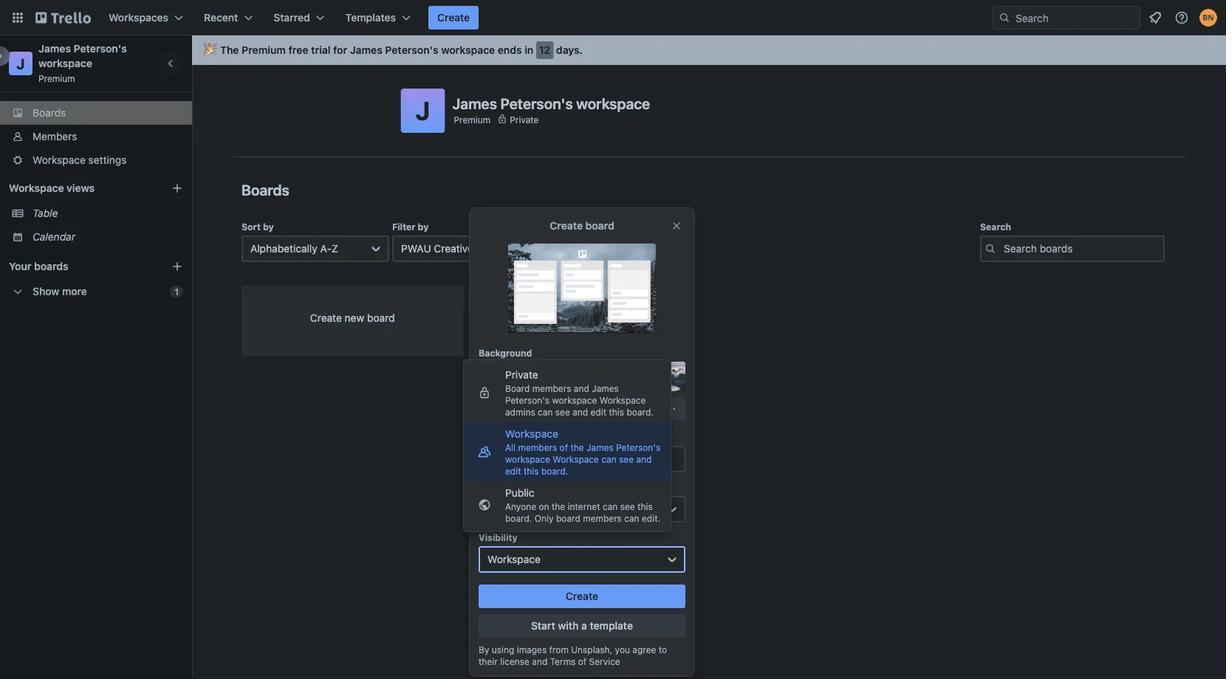 Task type: vqa. For each thing, say whether or not it's contained in the screenshot.
IMAGES
yes



Task type: describe. For each thing, give the bounding box(es) containing it.
0 notifications image
[[1147, 9, 1165, 27]]

calendar link
[[33, 230, 183, 245]]

license link
[[500, 657, 530, 667]]

can inside private board members and james peterson's workspace workspace admins can see and edit this board.
[[538, 407, 553, 418]]

1
[[175, 287, 179, 297]]

ends
[[498, 44, 522, 56]]

workspace down admins
[[505, 428, 559, 440]]

ben nelson (bennelson96) image
[[1200, 9, 1218, 27]]

this for private
[[609, 407, 625, 418]]

sort by
[[242, 222, 274, 232]]

see inside public anyone on the internet can see this board. only board members can edit.
[[620, 502, 635, 512]]

boards inside boards link
[[33, 107, 66, 119]]

pwau
[[401, 243, 431, 255]]

agree
[[633, 645, 656, 655]]

12
[[539, 44, 551, 56]]

anyone
[[505, 502, 537, 512]]

start
[[531, 620, 555, 633]]

workspace down visibility on the bottom
[[488, 554, 541, 566]]

terms
[[550, 657, 576, 667]]

james down public
[[488, 504, 519, 516]]

this for workspace
[[524, 466, 539, 477]]

internet
[[568, 502, 600, 512]]

peterson's down "back to home" image
[[74, 42, 127, 55]]

workspace inside private board members and james peterson's workspace workspace admins can see and edit this board.
[[552, 395, 597, 406]]

background
[[479, 348, 532, 358]]

a
[[582, 620, 587, 633]]

workspace all members of the james peterson's workspace workspace can see and edit this board.
[[505, 428, 661, 477]]

workspace inside banner
[[441, 44, 495, 56]]

the inside workspace all members of the james peterson's workspace workspace can see and edit this board.
[[571, 443, 584, 453]]

this inside public anyone on the internet can see this board. only board members can edit.
[[638, 502, 653, 512]]

admins
[[505, 407, 536, 418]]

james inside banner
[[350, 44, 383, 56]]

with
[[558, 620, 579, 633]]

0 horizontal spatial board
[[367, 312, 395, 324]]

start with a template button
[[479, 615, 686, 638]]

🎉
[[204, 44, 214, 56]]

members for private
[[533, 384, 572, 394]]

only
[[535, 514, 554, 524]]

james inside private board members and james peterson's workspace workspace admins can see and edit this board.
[[592, 384, 619, 394]]

workspace inside workspace all members of the james peterson's workspace workspace can see and edit this board.
[[505, 454, 550, 465]]

j link
[[9, 52, 33, 75]]

alphabetically
[[251, 243, 318, 255]]

pwau creative group
[[401, 243, 506, 255]]

by
[[479, 645, 489, 655]]

boards
[[34, 260, 68, 273]]

using
[[492, 645, 515, 655]]

workspace inside private board members and james peterson's workspace workspace admins can see and edit this board.
[[600, 395, 646, 406]]

public anyone on the internet can see this board. only board members can edit.
[[505, 487, 661, 524]]

views
[[67, 182, 95, 194]]

trial
[[311, 44, 331, 56]]

create button inside primary element
[[429, 6, 479, 30]]

creative
[[434, 243, 474, 255]]

starred button
[[265, 6, 334, 30]]

free
[[289, 44, 309, 56]]

their
[[479, 657, 498, 667]]

j for j link
[[16, 55, 25, 72]]

terms of service link
[[550, 657, 621, 667]]

workspaces button
[[100, 6, 192, 30]]

settings
[[88, 154, 127, 166]]

images
[[517, 645, 547, 655]]

board. for private
[[627, 407, 654, 418]]

confetti image
[[204, 44, 214, 56]]

banner containing 🎉
[[192, 35, 1227, 65]]

z
[[332, 243, 338, 255]]

create for create new board
[[310, 312, 342, 324]]

your
[[9, 260, 31, 273]]

create new board
[[310, 312, 395, 324]]

private for private
[[510, 115, 539, 125]]

templates button
[[337, 6, 420, 30]]

peterson's down public
[[522, 504, 572, 516]]

0 vertical spatial board
[[586, 220, 615, 232]]

peterson's inside private board members and james peterson's workspace workspace admins can see and edit this board.
[[505, 395, 550, 406]]

create board
[[550, 220, 615, 232]]

members link
[[0, 125, 192, 149]]

new
[[345, 312, 364, 324]]

board. inside public anyone on the internet can see this board. only board members can edit.
[[505, 514, 532, 524]]

workspace up table
[[9, 182, 64, 194]]

start with a template
[[531, 620, 633, 633]]

can right internet on the bottom left of page
[[603, 502, 618, 512]]

1 vertical spatial james peterson's workspace premium
[[453, 95, 650, 125]]

open information menu image
[[1175, 10, 1190, 25]]

james peterson's workspace
[[488, 504, 626, 516]]

all
[[505, 443, 516, 453]]

james peterson's workspace link
[[38, 42, 130, 69]]

title
[[508, 434, 525, 444]]

template
[[590, 620, 633, 633]]

show
[[33, 286, 59, 298]]

workspace down members
[[33, 154, 86, 166]]

in
[[525, 44, 534, 56]]

board. for workspace
[[542, 466, 569, 477]]

james down "back to home" image
[[38, 42, 71, 55]]

members inside public anyone on the internet can see this board. only board members can edit.
[[583, 514, 622, 524]]

1 vertical spatial create button
[[479, 585, 686, 609]]

license
[[500, 657, 530, 667]]

filter
[[392, 222, 416, 232]]

members
[[33, 130, 77, 143]]

public
[[505, 487, 535, 500]]

on
[[539, 502, 549, 512]]

private board members and james peterson's workspace workspace admins can see and edit this board.
[[505, 369, 654, 418]]

can inside workspace all members of the james peterson's workspace workspace can see and edit this board.
[[602, 454, 617, 465]]

edit.
[[642, 514, 661, 524]]



Task type: locate. For each thing, give the bounding box(es) containing it.
filter by
[[392, 222, 429, 232]]

j button
[[401, 89, 445, 133]]

edit inside private board members and james peterson's workspace workspace admins can see and edit this board.
[[591, 407, 607, 418]]

1 horizontal spatial the
[[571, 443, 584, 453]]

0 horizontal spatial board
[[479, 434, 505, 444]]

2 horizontal spatial premium
[[454, 115, 491, 125]]

templates
[[346, 11, 396, 24]]

sort
[[242, 222, 261, 232]]

james right for
[[350, 44, 383, 56]]

premium right the
[[242, 44, 286, 56]]

by using images from unsplash, you agree to their
[[479, 645, 667, 667]]

0 vertical spatial board
[[505, 384, 530, 394]]

license and terms of service
[[500, 657, 621, 667]]

workspace up anyone
[[479, 483, 528, 493]]

add board image
[[171, 261, 183, 273]]

workspace settings link
[[0, 149, 192, 172]]

boards
[[33, 107, 66, 119], [242, 181, 290, 198]]

workspace
[[33, 154, 86, 166], [9, 182, 64, 194], [600, 395, 646, 406], [505, 428, 559, 440], [553, 454, 599, 465], [479, 483, 528, 493], [488, 554, 541, 566]]

this up public
[[524, 466, 539, 477]]

see right admins
[[556, 407, 570, 418]]

2 horizontal spatial this
[[638, 502, 653, 512]]

recent
[[204, 11, 238, 24]]

0 vertical spatial boards
[[33, 107, 66, 119]]

0 vertical spatial of
[[560, 443, 568, 453]]

*
[[527, 434, 531, 444]]

1 vertical spatial j
[[416, 95, 430, 126]]

create a view image
[[171, 183, 183, 194]]

james peterson's workspace premium down "back to home" image
[[38, 42, 130, 84]]

private inside private board members and james peterson's workspace workspace admins can see and edit this board.
[[505, 369, 538, 381]]

j
[[16, 55, 25, 72], [416, 95, 430, 126]]

unsplash,
[[571, 645, 613, 655]]

by for alphabetically
[[263, 222, 274, 232]]

create button
[[429, 6, 479, 30], [479, 585, 686, 609]]

boards up sort by
[[242, 181, 290, 198]]

1 horizontal spatial of
[[578, 657, 587, 667]]

workspace left 'edit.'
[[575, 504, 626, 516]]

1 vertical spatial the
[[552, 502, 565, 512]]

0 horizontal spatial by
[[263, 222, 274, 232]]

1 horizontal spatial by
[[418, 222, 429, 232]]

can left 'edit.'
[[625, 514, 640, 524]]

see for workspace
[[619, 454, 634, 465]]

workspace down *
[[505, 454, 550, 465]]

custom image image
[[603, 371, 615, 383]]

2 vertical spatial premium
[[454, 115, 491, 125]]

2 vertical spatial board.
[[505, 514, 532, 524]]

background element
[[479, 362, 686, 421]]

workspace up workspace all members of the james peterson's workspace workspace can see and edit this board.
[[552, 395, 597, 406]]

2 by from the left
[[418, 222, 429, 232]]

1 vertical spatial board
[[367, 312, 395, 324]]

members inside private board members and james peterson's workspace workspace admins can see and edit this board.
[[533, 384, 572, 394]]

create button up start with a template
[[479, 585, 686, 609]]

visibility
[[479, 533, 518, 543]]

0 horizontal spatial premium
[[38, 73, 75, 84]]

members right all
[[518, 443, 557, 453]]

workspace views
[[9, 182, 95, 194]]

0 horizontal spatial the
[[552, 502, 565, 512]]

private down background
[[505, 369, 538, 381]]

members down internet on the bottom left of page
[[583, 514, 622, 524]]

board inside private board members and james peterson's workspace workspace admins can see and edit this board.
[[505, 384, 530, 394]]

create for bottom create button
[[566, 591, 599, 603]]

2 vertical spatial board
[[556, 514, 581, 524]]

your boards with 1 items element
[[9, 258, 149, 276]]

see inside workspace all members of the james peterson's workspace workspace can see and edit this board.
[[619, 454, 634, 465]]

james inside workspace all members of the james peterson's workspace workspace can see and edit this board.
[[587, 443, 614, 453]]

0 horizontal spatial boards
[[33, 107, 66, 119]]

1 horizontal spatial this
[[609, 407, 625, 418]]

by right filter
[[418, 222, 429, 232]]

0 vertical spatial edit
[[591, 407, 607, 418]]

1 vertical spatial members
[[518, 443, 557, 453]]

board. inside private board members and james peterson's workspace workspace admins can see and edit this board.
[[627, 407, 654, 418]]

a-
[[320, 243, 332, 255]]

members inside workspace all members of the james peterson's workspace workspace can see and edit this board.
[[518, 443, 557, 453]]

1 horizontal spatial board.
[[542, 466, 569, 477]]

by
[[263, 222, 274, 232], [418, 222, 429, 232]]

1 vertical spatial boards
[[242, 181, 290, 198]]

1 horizontal spatial board
[[505, 384, 530, 394]]

2 vertical spatial members
[[583, 514, 622, 524]]

the right *
[[571, 443, 584, 453]]

1 vertical spatial board
[[479, 434, 505, 444]]

members for workspace
[[518, 443, 557, 453]]

0 vertical spatial private
[[510, 115, 539, 125]]

create for create board
[[550, 220, 583, 232]]

james right j button
[[453, 95, 497, 112]]

1 vertical spatial private
[[505, 369, 538, 381]]

0 vertical spatial premium
[[242, 44, 286, 56]]

members
[[533, 384, 572, 394], [518, 443, 557, 453], [583, 514, 622, 524]]

board. inside workspace all members of the james peterson's workspace workspace can see and edit this board.
[[542, 466, 569, 477]]

j inside button
[[416, 95, 430, 126]]

for
[[333, 44, 347, 56]]

of right *
[[560, 443, 568, 453]]

back to home image
[[35, 6, 91, 30]]

see right internet on the bottom left of page
[[620, 502, 635, 512]]

board left all
[[479, 434, 505, 444]]

james peterson's workspace premium down 12
[[453, 95, 650, 125]]

workspace down custom image
[[600, 395, 646, 406]]

this down custom image
[[609, 407, 625, 418]]

see up public anyone on the internet can see this board. only board members can edit. on the bottom
[[619, 454, 634, 465]]

peterson's inside workspace all members of the james peterson's workspace workspace can see and edit this board.
[[616, 443, 661, 453]]

this
[[609, 407, 625, 418], [524, 466, 539, 477], [638, 502, 653, 512]]

service
[[589, 657, 621, 667]]

2 horizontal spatial board.
[[627, 407, 654, 418]]

0 vertical spatial see
[[556, 407, 570, 418]]

see inside private board members and james peterson's workspace workspace admins can see and edit this board.
[[556, 407, 570, 418]]

create button up 🎉 the premium free trial for james peterson's workspace ends in 12 days.
[[429, 6, 479, 30]]

0 horizontal spatial james peterson's workspace premium
[[38, 42, 130, 84]]

the
[[571, 443, 584, 453], [552, 502, 565, 512]]

show more
[[33, 286, 87, 298]]

workspace
[[441, 44, 495, 56], [38, 57, 92, 69], [577, 95, 650, 112], [552, 395, 597, 406], [505, 454, 550, 465], [575, 504, 626, 516]]

workspace left ends
[[441, 44, 495, 56]]

1 horizontal spatial james peterson's workspace premium
[[453, 95, 650, 125]]

boards link
[[0, 101, 192, 125]]

2 vertical spatial see
[[620, 502, 635, 512]]

james down private board members and james peterson's workspace workspace admins can see and edit this board.
[[587, 443, 614, 453]]

members up admins
[[533, 384, 572, 394]]

board.
[[627, 407, 654, 418], [542, 466, 569, 477], [505, 514, 532, 524]]

workspace down days.
[[577, 95, 650, 112]]

of inside workspace all members of the james peterson's workspace workspace can see and edit this board.
[[560, 443, 568, 453]]

the
[[220, 44, 239, 56]]

2 vertical spatial this
[[638, 502, 653, 512]]

can right admins
[[538, 407, 553, 418]]

2 horizontal spatial board
[[586, 220, 615, 232]]

private
[[510, 115, 539, 125], [505, 369, 538, 381]]

j down 🎉 the premium free trial for james peterson's workspace ends in 12 days.
[[416, 95, 430, 126]]

1 horizontal spatial premium
[[242, 44, 286, 56]]

the right on
[[552, 502, 565, 512]]

0 vertical spatial create button
[[429, 6, 479, 30]]

private down in
[[510, 115, 539, 125]]

board inside public anyone on the internet can see this board. only board members can edit.
[[556, 514, 581, 524]]

this up 'edit.'
[[638, 502, 653, 512]]

edit
[[591, 407, 607, 418], [505, 466, 521, 477]]

peterson's
[[74, 42, 127, 55], [385, 44, 439, 56], [501, 95, 573, 112], [505, 395, 550, 406], [616, 443, 661, 453], [522, 504, 572, 516]]

by for pwau
[[418, 222, 429, 232]]

of for license
[[578, 657, 587, 667]]

and inside workspace all members of the james peterson's workspace workspace can see and edit this board.
[[637, 454, 652, 465]]

j for j button
[[416, 95, 430, 126]]

edit inside workspace all members of the james peterson's workspace workspace can see and edit this board.
[[505, 466, 521, 477]]

workspace up public anyone on the internet can see this board. only board members can edit. on the bottom
[[553, 454, 599, 465]]

edit up public
[[505, 466, 521, 477]]

close popover image
[[671, 220, 683, 232]]

1 horizontal spatial board
[[556, 514, 581, 524]]

primary element
[[0, 0, 1227, 35]]

0 horizontal spatial this
[[524, 466, 539, 477]]

0 vertical spatial board.
[[627, 407, 654, 418]]

premium down james peterson's workspace link
[[38, 73, 75, 84]]

you
[[615, 645, 630, 655]]

board
[[505, 384, 530, 394], [479, 434, 505, 444]]

peterson's down templates dropdown button
[[385, 44, 439, 56]]

more
[[62, 286, 87, 298]]

1 horizontal spatial j
[[416, 95, 430, 126]]

of down unsplash,
[[578, 657, 587, 667]]

can
[[538, 407, 553, 418], [602, 454, 617, 465], [603, 502, 618, 512], [625, 514, 640, 524]]

edit for private
[[591, 407, 607, 418]]

Search field
[[1011, 7, 1140, 29]]

workspace navigation collapse icon image
[[161, 53, 182, 74]]

peterson's up admins
[[505, 395, 550, 406]]

None text field
[[479, 446, 686, 473]]

0 vertical spatial this
[[609, 407, 625, 418]]

alphabetically a-z
[[251, 243, 338, 255]]

workspace right j link
[[38, 57, 92, 69]]

workspace settings
[[33, 154, 127, 166]]

board. up workspace all members of the james peterson's workspace workspace can see and edit this board.
[[627, 407, 654, 418]]

1 vertical spatial edit
[[505, 466, 521, 477]]

create
[[437, 11, 470, 24], [550, 220, 583, 232], [310, 312, 342, 324], [566, 591, 599, 603]]

1 vertical spatial this
[[524, 466, 539, 477]]

see for private
[[556, 407, 570, 418]]

the inside public anyone on the internet can see this board. only board members can edit.
[[552, 502, 565, 512]]

0 horizontal spatial board.
[[505, 514, 532, 524]]

0 vertical spatial members
[[533, 384, 572, 394]]

peterson's down in
[[501, 95, 573, 112]]

your boards
[[9, 260, 68, 273]]

starred
[[274, 11, 310, 24]]

boards up members
[[33, 107, 66, 119]]

0 horizontal spatial edit
[[505, 466, 521, 477]]

premium right j button
[[454, 115, 491, 125]]

banner
[[192, 35, 1227, 65]]

of for workspace
[[560, 443, 568, 453]]

board title *
[[479, 434, 531, 444]]

this inside private board members and james peterson's workspace workspace admins can see and edit this board.
[[609, 407, 625, 418]]

1 horizontal spatial boards
[[242, 181, 290, 198]]

private for private board members and james peterson's workspace workspace admins can see and edit this board.
[[505, 369, 538, 381]]

board
[[586, 220, 615, 232], [367, 312, 395, 324], [556, 514, 581, 524]]

peterson's up 'edit.'
[[616, 443, 661, 453]]

search image
[[999, 12, 1011, 24]]

board up admins
[[505, 384, 530, 394]]

workspaces
[[109, 11, 169, 24]]

board. up on
[[542, 466, 569, 477]]

1 vertical spatial of
[[578, 657, 587, 667]]

to
[[659, 645, 667, 655]]

james
[[38, 42, 71, 55], [350, 44, 383, 56], [453, 95, 497, 112], [592, 384, 619, 394], [587, 443, 614, 453], [488, 504, 519, 516]]

calendar
[[33, 231, 75, 243]]

1 vertical spatial premium
[[38, 73, 75, 84]]

0 horizontal spatial j
[[16, 55, 25, 72]]

by right sort
[[263, 222, 274, 232]]

days.
[[556, 44, 583, 56]]

of
[[560, 443, 568, 453], [578, 657, 587, 667]]

create inside primary element
[[437, 11, 470, 24]]

group
[[476, 243, 506, 255]]

this inside workspace all members of the james peterson's workspace workspace can see and edit this board.
[[524, 466, 539, 477]]

search
[[981, 222, 1012, 232]]

recent button
[[195, 6, 262, 30]]

board. down anyone
[[505, 514, 532, 524]]

from
[[549, 645, 569, 655]]

edit down custom image
[[591, 407, 607, 418]]

can up public anyone on the internet can see this board. only board members can edit. on the bottom
[[602, 454, 617, 465]]

james down custom image
[[592, 384, 619, 394]]

0 vertical spatial j
[[16, 55, 25, 72]]

1 by from the left
[[263, 222, 274, 232]]

0 vertical spatial the
[[571, 443, 584, 453]]

1 vertical spatial see
[[619, 454, 634, 465]]

table
[[33, 207, 58, 219]]

j left james peterson's workspace link
[[16, 55, 25, 72]]

1 horizontal spatial edit
[[591, 407, 607, 418]]

Search text field
[[981, 236, 1165, 262]]

0 horizontal spatial of
[[560, 443, 568, 453]]

🎉 the premium free trial for james peterson's workspace ends in 12 days.
[[204, 44, 583, 56]]

table link
[[33, 206, 183, 221]]

0 vertical spatial james peterson's workspace premium
[[38, 42, 130, 84]]

1 vertical spatial board.
[[542, 466, 569, 477]]

edit for workspace
[[505, 466, 521, 477]]



